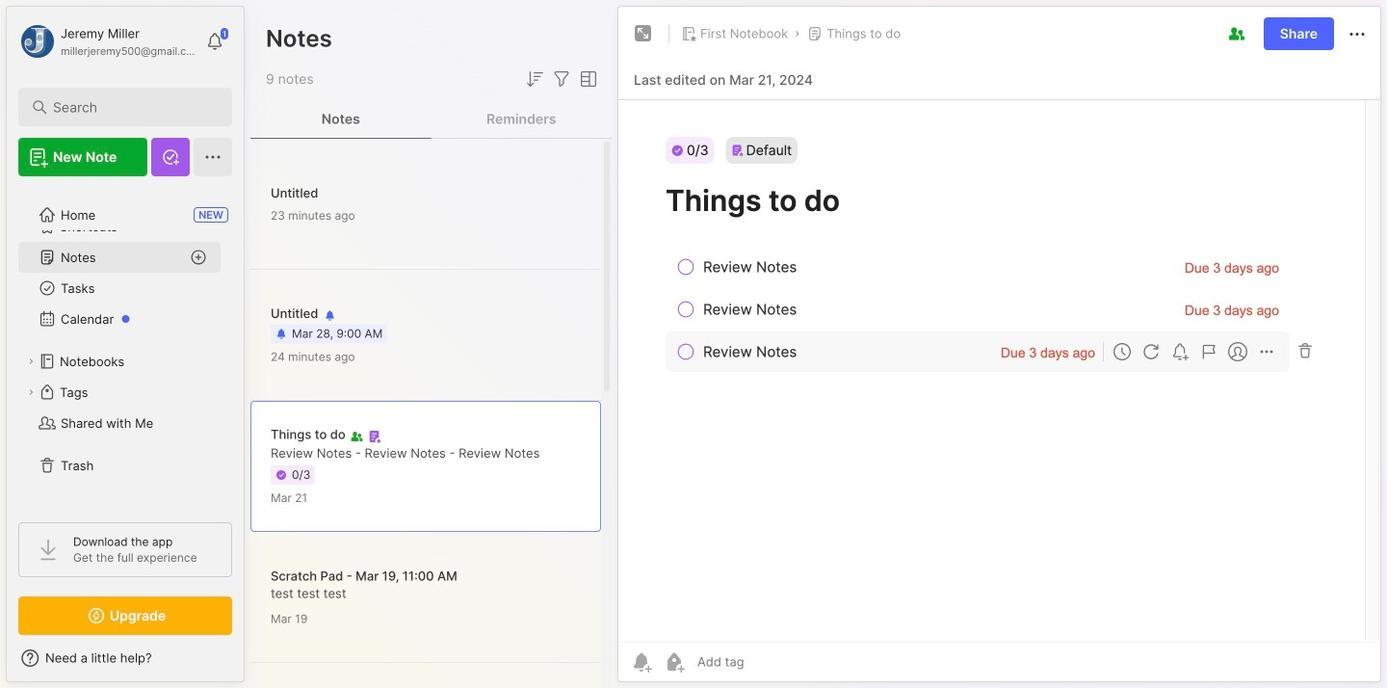 Task type: locate. For each thing, give the bounding box(es) containing it.
tree inside main element
[[7, 188, 244, 505]]

add tag image
[[663, 650, 686, 674]]

More actions field
[[1346, 22, 1369, 46]]

click to collapse image
[[243, 652, 258, 676]]

expand note image
[[632, 22, 655, 45]]

tab list
[[251, 100, 612, 139]]

None search field
[[53, 95, 207, 119]]

main element
[[0, 0, 251, 688]]

Account field
[[18, 22, 197, 61]]

add a reminder image
[[630, 650, 653, 674]]

expand notebooks image
[[25, 356, 37, 367]]

tree
[[7, 188, 244, 505]]

none search field inside main element
[[53, 95, 207, 119]]



Task type: vqa. For each thing, say whether or not it's contained in the screenshot.
Add filters field
yes



Task type: describe. For each thing, give the bounding box(es) containing it.
Add filters field
[[550, 67, 573, 91]]

Add tag field
[[696, 653, 840, 670]]

Search text field
[[53, 98, 207, 117]]

expand tags image
[[25, 386, 37, 398]]

add filters image
[[550, 67, 573, 91]]

WHAT'S NEW field
[[7, 643, 244, 674]]

Note Editor text field
[[619, 99, 1381, 642]]

more actions image
[[1346, 23, 1369, 46]]

note window element
[[618, 6, 1382, 687]]

Sort options field
[[523, 67, 546, 91]]

View options field
[[573, 67, 600, 91]]



